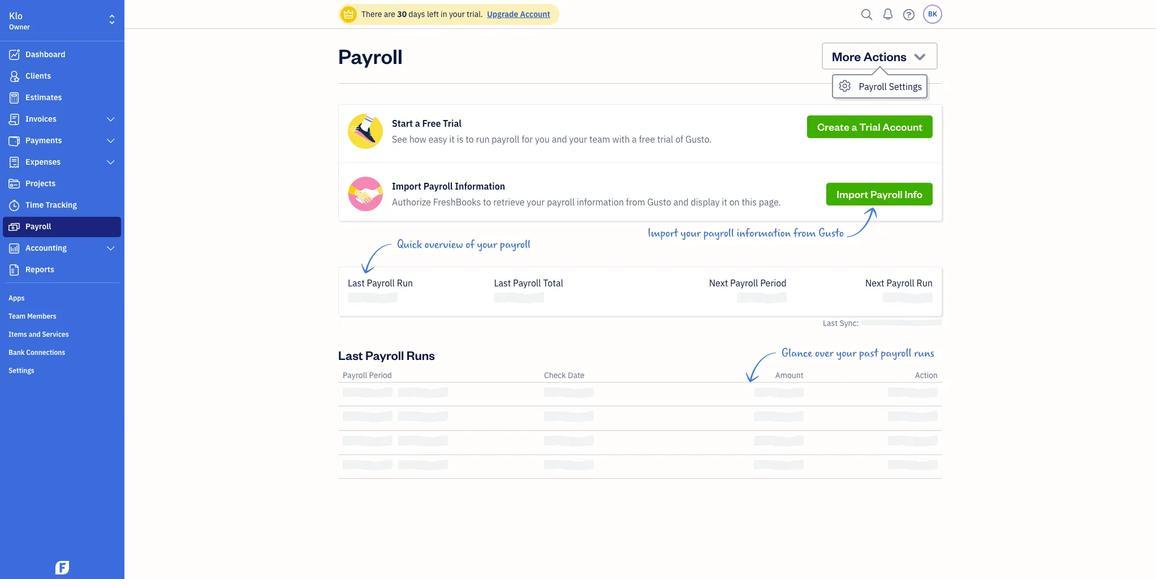 Task type: describe. For each thing, give the bounding box(es) containing it.
klo
[[9, 10, 23, 22]]

a for create
[[852, 120, 858, 133]]

payroll up "last payroll total"
[[500, 238, 531, 251]]

expenses
[[25, 157, 61, 167]]

more
[[833, 48, 862, 64]]

next for next payroll run
[[866, 277, 885, 289]]

in
[[441, 9, 448, 19]]

accounting link
[[3, 238, 121, 259]]

last payroll run
[[348, 277, 413, 289]]

account inside "button"
[[883, 120, 923, 133]]

authorize
[[392, 196, 431, 208]]

past
[[860, 347, 879, 360]]

next for next payroll period
[[710, 277, 729, 289]]

report image
[[7, 264, 21, 276]]

there
[[362, 9, 382, 19]]

trial.
[[467, 9, 483, 19]]

more actions
[[833, 48, 907, 64]]

1 horizontal spatial a
[[632, 134, 637, 145]]

team
[[8, 312, 26, 320]]

accounting
[[25, 243, 67, 253]]

last payroll total
[[494, 277, 564, 289]]

expenses link
[[3, 152, 121, 173]]

easy
[[429, 134, 447, 145]]

bk
[[929, 10, 938, 18]]

1 horizontal spatial information
[[737, 227, 791, 240]]

quick
[[397, 238, 422, 251]]

runs
[[915, 347, 935, 360]]

there are 30 days left in your trial. upgrade account
[[362, 9, 551, 19]]

last for last payroll total
[[494, 277, 511, 289]]

estimates
[[25, 92, 62, 102]]

import your payroll information from gusto
[[648, 227, 844, 240]]

estimates link
[[3, 88, 121, 108]]

check date
[[544, 370, 585, 380]]

30
[[397, 9, 407, 19]]

payroll settings link
[[834, 75, 927, 97]]

to inside start a free trial see how easy it is to run payroll for you and your team with a free trial of gusto.
[[466, 134, 474, 145]]

on
[[730, 196, 740, 208]]

:
[[857, 318, 860, 328]]

is
[[457, 134, 464, 145]]

next payroll period
[[710, 277, 787, 289]]

create
[[818, 120, 850, 133]]

days
[[409, 9, 425, 19]]

your down display
[[681, 227, 701, 240]]

team
[[590, 134, 611, 145]]

payroll inside start a free trial see how easy it is to run payroll for you and your team with a free trial of gusto.
[[492, 134, 520, 145]]

your inside import payroll information authorize freshbooks to retrieve your payroll information from gusto and display it on this page.
[[527, 196, 545, 208]]

display
[[691, 196, 720, 208]]

import payroll information authorize freshbooks to retrieve your payroll information from gusto and display it on this page.
[[392, 181, 781, 208]]

members
[[27, 312, 57, 320]]

payroll link
[[3, 217, 121, 237]]

import payroll info button
[[827, 183, 933, 205]]

clients
[[25, 71, 51, 81]]

last for last payroll run
[[348, 277, 365, 289]]

action
[[916, 370, 938, 380]]

payroll period
[[343, 370, 392, 380]]

payroll inside payroll settings link
[[860, 81, 887, 92]]

with
[[613, 134, 630, 145]]

trial inside start a free trial see how easy it is to run payroll for you and your team with a free trial of gusto.
[[443, 118, 462, 129]]

payroll right past
[[881, 347, 912, 360]]

runs
[[407, 347, 435, 363]]

notifications image
[[880, 3, 898, 25]]

0 vertical spatial settings
[[890, 81, 923, 92]]

last payroll runs
[[338, 347, 435, 363]]

bank connections link
[[3, 344, 121, 361]]

time
[[25, 200, 44, 210]]

it inside import payroll information authorize freshbooks to retrieve your payroll information from gusto and display it on this page.
[[722, 196, 728, 208]]

estimate image
[[7, 92, 21, 104]]

free
[[422, 118, 441, 129]]

payment image
[[7, 135, 21, 147]]

date
[[568, 370, 585, 380]]

you
[[535, 134, 550, 145]]

items and services link
[[3, 325, 121, 342]]

0 horizontal spatial of
[[466, 238, 475, 251]]

bank connections
[[8, 348, 65, 357]]

upgrade
[[487, 9, 519, 19]]

next payroll run
[[866, 277, 933, 289]]

go to help image
[[900, 6, 919, 23]]

import for import your payroll information from gusto
[[648, 227, 678, 240]]

1 vertical spatial gusto
[[819, 227, 844, 240]]

payroll down display
[[704, 227, 735, 240]]

reports link
[[3, 260, 121, 280]]

import for import payroll information authorize freshbooks to retrieve your payroll information from gusto and display it on this page.
[[392, 181, 422, 192]]

and inside main element
[[29, 330, 41, 338]]

run for last payroll run
[[397, 277, 413, 289]]

payroll settings
[[860, 81, 923, 92]]

search image
[[859, 6, 877, 23]]

your right over
[[837, 347, 857, 360]]

last sync :
[[824, 318, 861, 328]]

run
[[476, 134, 490, 145]]

chevron large down image for payments
[[106, 136, 116, 145]]

it inside start a free trial see how easy it is to run payroll for you and your team with a free trial of gusto.
[[450, 134, 455, 145]]

items and services
[[8, 330, 69, 338]]

apps
[[8, 294, 25, 302]]

and inside import payroll information authorize freshbooks to retrieve your payroll information from gusto and display it on this page.
[[674, 196, 689, 208]]

apps link
[[3, 289, 121, 306]]

dashboard
[[25, 49, 65, 59]]

see
[[392, 134, 407, 145]]

dashboard link
[[3, 45, 121, 65]]



Task type: vqa. For each thing, say whether or not it's contained in the screenshot.
upload
no



Task type: locate. For each thing, give the bounding box(es) containing it.
settings inside main element
[[8, 366, 34, 375]]

it
[[450, 134, 455, 145], [722, 196, 728, 208]]

payroll inside import payroll information authorize freshbooks to retrieve your payroll information from gusto and display it on this page.
[[547, 196, 575, 208]]

0 horizontal spatial settings
[[8, 366, 34, 375]]

1 vertical spatial period
[[369, 370, 392, 380]]

1 vertical spatial settings
[[8, 366, 34, 375]]

your inside start a free trial see how easy it is to run payroll for you and your team with a free trial of gusto.
[[570, 134, 588, 145]]

1 vertical spatial and
[[674, 196, 689, 208]]

1 horizontal spatial account
[[883, 120, 923, 133]]

1 vertical spatial chevron large down image
[[106, 158, 116, 167]]

retrieve
[[494, 196, 525, 208]]

upgrade account link
[[485, 9, 551, 19]]

freshbooks image
[[53, 561, 71, 574]]

information
[[455, 181, 506, 192]]

trial
[[443, 118, 462, 129], [860, 120, 881, 133]]

0 vertical spatial from
[[626, 196, 646, 208]]

and inside start a free trial see how easy it is to run payroll for you and your team with a free trial of gusto.
[[552, 134, 567, 145]]

of right overview
[[466, 238, 475, 251]]

tracking
[[46, 200, 77, 210]]

for
[[522, 134, 533, 145]]

import inside button
[[837, 187, 869, 200]]

over
[[816, 347, 834, 360]]

last for last payroll runs
[[338, 347, 363, 363]]

0 horizontal spatial and
[[29, 330, 41, 338]]

a for start
[[415, 118, 420, 129]]

team members
[[8, 312, 57, 320]]

1 vertical spatial information
[[737, 227, 791, 240]]

1 horizontal spatial period
[[761, 277, 787, 289]]

import inside import payroll information authorize freshbooks to retrieve your payroll information from gusto and display it on this page.
[[392, 181, 422, 192]]

1 horizontal spatial to
[[483, 196, 492, 208]]

trial inside create a trial account "button"
[[860, 120, 881, 133]]

1 horizontal spatial of
[[676, 134, 684, 145]]

projects
[[25, 178, 56, 188]]

team members link
[[3, 307, 121, 324]]

0 horizontal spatial trial
[[443, 118, 462, 129]]

your right overview
[[477, 238, 498, 251]]

a right create
[[852, 120, 858, 133]]

and
[[552, 134, 567, 145], [674, 196, 689, 208], [29, 330, 41, 338]]

0 vertical spatial chevron large down image
[[106, 136, 116, 145]]

project image
[[7, 178, 21, 190]]

1 horizontal spatial import
[[648, 227, 678, 240]]

left
[[427, 9, 439, 19]]

from inside import payroll information authorize freshbooks to retrieve your payroll information from gusto and display it on this page.
[[626, 196, 646, 208]]

invoice image
[[7, 114, 21, 125]]

main element
[[0, 0, 153, 579]]

1 horizontal spatial and
[[552, 134, 567, 145]]

bank
[[8, 348, 25, 357]]

clients link
[[3, 66, 121, 87]]

information inside import payroll information authorize freshbooks to retrieve your payroll information from gusto and display it on this page.
[[577, 196, 624, 208]]

2 chevron large down image from the top
[[106, 158, 116, 167]]

account down payroll settings at the top right
[[883, 120, 923, 133]]

payroll right retrieve
[[547, 196, 575, 208]]

0 vertical spatial it
[[450, 134, 455, 145]]

to
[[466, 134, 474, 145], [483, 196, 492, 208]]

settings down bank
[[8, 366, 34, 375]]

of right trial
[[676, 134, 684, 145]]

period
[[761, 277, 787, 289], [369, 370, 392, 380]]

client image
[[7, 71, 21, 82]]

account
[[520, 9, 551, 19], [883, 120, 923, 133]]

0 horizontal spatial run
[[397, 277, 413, 289]]

a inside "button"
[[852, 120, 858, 133]]

payments
[[25, 135, 62, 145]]

time tracking link
[[3, 195, 121, 216]]

import payroll info
[[837, 187, 923, 200]]

2 vertical spatial chevron large down image
[[106, 244, 116, 253]]

timer image
[[7, 200, 21, 211]]

chevron large down image for accounting
[[106, 244, 116, 253]]

chevron large down image for expenses
[[106, 158, 116, 167]]

run
[[397, 277, 413, 289], [917, 277, 933, 289]]

and right you
[[552, 134, 567, 145]]

it left 'is' at the top of page
[[450, 134, 455, 145]]

trial up 'is' at the top of page
[[443, 118, 462, 129]]

information
[[577, 196, 624, 208], [737, 227, 791, 240]]

1 vertical spatial from
[[794, 227, 816, 240]]

klo owner
[[9, 10, 30, 31]]

projects link
[[3, 174, 121, 194]]

and left display
[[674, 196, 689, 208]]

0 horizontal spatial from
[[626, 196, 646, 208]]

your right in
[[449, 9, 465, 19]]

trial
[[658, 134, 674, 145]]

0 horizontal spatial to
[[466, 134, 474, 145]]

more actions button
[[822, 42, 938, 70]]

1 vertical spatial it
[[722, 196, 728, 208]]

quick overview of your payroll
[[397, 238, 531, 251]]

0 horizontal spatial a
[[415, 118, 420, 129]]

1 horizontal spatial from
[[794, 227, 816, 240]]

create a trial account button
[[808, 115, 933, 138]]

invoices link
[[3, 109, 121, 130]]

connections
[[26, 348, 65, 357]]

last for last sync :
[[824, 318, 838, 328]]

2 horizontal spatial a
[[852, 120, 858, 133]]

0 horizontal spatial period
[[369, 370, 392, 380]]

bk button
[[924, 5, 943, 24]]

settings
[[890, 81, 923, 92], [8, 366, 34, 375]]

0 horizontal spatial import
[[392, 181, 422, 192]]

glance over your past payroll runs
[[782, 347, 935, 360]]

chevron large down image
[[106, 115, 116, 124]]

gusto inside import payroll information authorize freshbooks to retrieve your payroll information from gusto and display it on this page.
[[648, 196, 672, 208]]

expense image
[[7, 157, 21, 168]]

of inside start a free trial see how easy it is to run payroll for you and your team with a free trial of gusto.
[[676, 134, 684, 145]]

1 horizontal spatial gusto
[[819, 227, 844, 240]]

settings down 'chevrondown' icon
[[890, 81, 923, 92]]

are
[[384, 9, 396, 19]]

1 chevron large down image from the top
[[106, 136, 116, 145]]

0 horizontal spatial next
[[710, 277, 729, 289]]

owner
[[9, 23, 30, 31]]

payroll left for
[[492, 134, 520, 145]]

run for next payroll run
[[917, 277, 933, 289]]

a
[[415, 118, 420, 129], [852, 120, 858, 133], [632, 134, 637, 145]]

reports
[[25, 264, 54, 275]]

start
[[392, 118, 413, 129]]

0 horizontal spatial it
[[450, 134, 455, 145]]

0 horizontal spatial account
[[520, 9, 551, 19]]

freshbooks
[[433, 196, 481, 208]]

1 horizontal spatial it
[[722, 196, 728, 208]]

payroll inside import payroll information authorize freshbooks to retrieve your payroll information from gusto and display it on this page.
[[424, 181, 453, 192]]

payments link
[[3, 131, 121, 151]]

gusto
[[648, 196, 672, 208], [819, 227, 844, 240]]

dashboard image
[[7, 49, 21, 61]]

to inside import payroll information authorize freshbooks to retrieve your payroll information from gusto and display it on this page.
[[483, 196, 492, 208]]

page.
[[759, 196, 781, 208]]

overview
[[425, 238, 463, 251]]

0 vertical spatial and
[[552, 134, 567, 145]]

this
[[742, 196, 757, 208]]

payroll inside payroll link
[[25, 221, 51, 231]]

1 vertical spatial account
[[883, 120, 923, 133]]

crown image
[[343, 8, 355, 20]]

payroll inside import payroll info button
[[871, 187, 903, 200]]

1 horizontal spatial run
[[917, 277, 933, 289]]

1 vertical spatial to
[[483, 196, 492, 208]]

your left team
[[570, 134, 588, 145]]

1 run from the left
[[397, 277, 413, 289]]

0 vertical spatial information
[[577, 196, 624, 208]]

a left free
[[415, 118, 420, 129]]

money image
[[7, 221, 21, 233]]

info
[[905, 187, 923, 200]]

2 run from the left
[[917, 277, 933, 289]]

glance
[[782, 347, 813, 360]]

2 horizontal spatial and
[[674, 196, 689, 208]]

next
[[710, 277, 729, 289], [866, 277, 885, 289]]

2 horizontal spatial import
[[837, 187, 869, 200]]

a left the free
[[632, 134, 637, 145]]

0 horizontal spatial information
[[577, 196, 624, 208]]

chevron large down image inside the payments link
[[106, 136, 116, 145]]

your right retrieve
[[527, 196, 545, 208]]

1 next from the left
[[710, 277, 729, 289]]

import for import payroll info
[[837, 187, 869, 200]]

how
[[410, 134, 427, 145]]

3 chevron large down image from the top
[[106, 244, 116, 253]]

settings link
[[3, 362, 121, 379]]

check
[[544, 370, 566, 380]]

to right 'is' at the top of page
[[466, 134, 474, 145]]

1 horizontal spatial settings
[[890, 81, 923, 92]]

0 vertical spatial account
[[520, 9, 551, 19]]

items
[[8, 330, 27, 338]]

2 next from the left
[[866, 277, 885, 289]]

your
[[449, 9, 465, 19], [570, 134, 588, 145], [527, 196, 545, 208], [681, 227, 701, 240], [477, 238, 498, 251], [837, 347, 857, 360]]

1 horizontal spatial next
[[866, 277, 885, 289]]

start a free trial see how easy it is to run payroll for you and your team with a free trial of gusto.
[[392, 118, 712, 145]]

invoices
[[25, 114, 57, 124]]

free
[[639, 134, 656, 145]]

actions
[[864, 48, 907, 64]]

chart image
[[7, 243, 21, 254]]

create a trial account
[[818, 120, 923, 133]]

total
[[543, 277, 564, 289]]

0 vertical spatial gusto
[[648, 196, 672, 208]]

0 vertical spatial period
[[761, 277, 787, 289]]

0 vertical spatial to
[[466, 134, 474, 145]]

1 horizontal spatial trial
[[860, 120, 881, 133]]

time tracking
[[25, 200, 77, 210]]

and right items
[[29, 330, 41, 338]]

payroll
[[492, 134, 520, 145], [547, 196, 575, 208], [704, 227, 735, 240], [500, 238, 531, 251], [881, 347, 912, 360]]

trial right create
[[860, 120, 881, 133]]

0 vertical spatial of
[[676, 134, 684, 145]]

chevron large down image
[[106, 136, 116, 145], [106, 158, 116, 167], [106, 244, 116, 253]]

to down information
[[483, 196, 492, 208]]

it left on
[[722, 196, 728, 208]]

chevrondown image
[[913, 48, 928, 64]]

1 vertical spatial of
[[466, 238, 475, 251]]

import
[[392, 181, 422, 192], [837, 187, 869, 200], [648, 227, 678, 240]]

0 horizontal spatial gusto
[[648, 196, 672, 208]]

2 vertical spatial and
[[29, 330, 41, 338]]

services
[[42, 330, 69, 338]]

account right upgrade on the top of the page
[[520, 9, 551, 19]]

gusto.
[[686, 134, 712, 145]]

chevron large down image inside "accounting" link
[[106, 244, 116, 253]]



